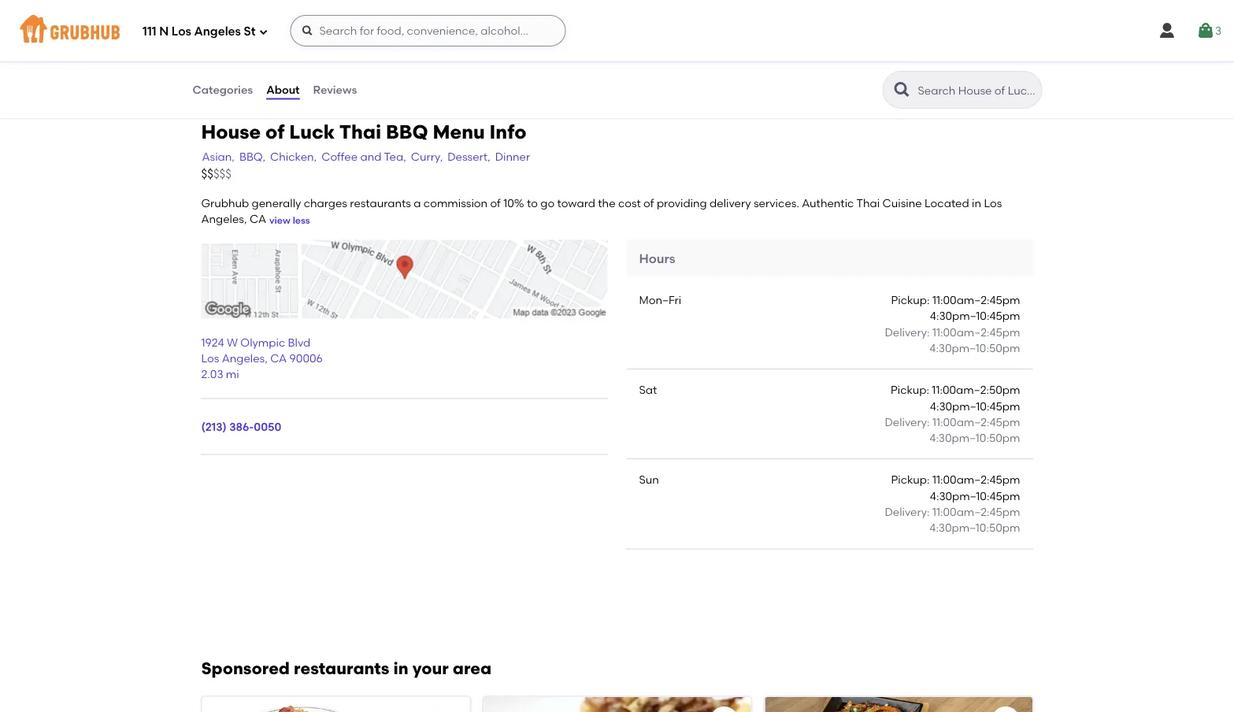 Task type: describe. For each thing, give the bounding box(es) containing it.
w
[[227, 336, 238, 349]]

st
[[244, 25, 256, 39]]

toward
[[557, 196, 595, 210]]

sponsored restaurants in your area
[[201, 658, 492, 678]]

less
[[293, 214, 310, 226]]

grubhub
[[201, 196, 249, 210]]

ihop logo image
[[202, 697, 469, 712]]

reviews
[[313, 83, 357, 96]]

dinner
[[495, 150, 530, 163]]

1 11:00am–2:45pm from the top
[[932, 293, 1020, 307]]

svg image
[[1158, 21, 1177, 40]]

10%
[[503, 196, 524, 210]]

grubhub generally charges restaurants a commission of 10% to go toward the cost of providing
[[201, 196, 707, 210]]

angeles inside main navigation navigation
[[194, 25, 241, 39]]

los inside 1924 w olympic blvd los angeles , ca 90006 2.03 mi
[[201, 352, 219, 365]]

0050
[[254, 420, 281, 434]]

0 horizontal spatial in
[[393, 658, 408, 678]]

(213)
[[201, 420, 227, 434]]

to
[[527, 196, 538, 210]]

dinner button
[[494, 148, 531, 165]]

coffee
[[321, 150, 358, 163]]

0 horizontal spatial svg image
[[259, 27, 268, 37]]

categories
[[193, 83, 253, 96]]

charges
[[304, 196, 347, 210]]

house
[[201, 120, 261, 143]]

blvd
[[288, 336, 311, 349]]

0 horizontal spatial of
[[265, 120, 285, 143]]

11:00am–2:45pm for sat
[[932, 415, 1020, 429]]

thai for authentic
[[857, 196, 880, 210]]

mi
[[226, 368, 239, 381]]

pickup: 11:00am–2:50pm 4:30pm–10:45pm delivery: 11:00am–2:45pm 4:30pm–10:50pm
[[885, 383, 1020, 445]]

pickup: for sun
[[891, 473, 930, 486]]

90006
[[290, 352, 323, 365]]

4:30pm–10:50pm for sat
[[930, 431, 1020, 445]]

curry,
[[411, 150, 443, 163]]

bbq, button
[[239, 148, 266, 165]]

angeles,
[[201, 212, 247, 226]]

11:00am–2:45pm for mon–fri
[[932, 325, 1020, 339]]

111 n los angeles st
[[143, 25, 256, 39]]

1 horizontal spatial of
[[490, 196, 501, 210]]

,
[[265, 352, 268, 365]]

Search House of Luck Thai BBQ search field
[[916, 83, 1037, 98]]

olympic
[[240, 336, 285, 349]]

info
[[490, 120, 527, 143]]

0 vertical spatial restaurants
[[350, 196, 411, 210]]

view less button
[[269, 213, 310, 227]]

chicken, button
[[269, 148, 318, 165]]

(213) 386-0050 button
[[201, 419, 281, 435]]

2.03
[[201, 368, 223, 381]]

tea,
[[384, 150, 406, 163]]

3
[[1215, 24, 1222, 37]]

Search for food, convenience, alcohol... search field
[[290, 15, 566, 46]]

luck
[[289, 120, 335, 143]]

4 11:00am–2:45pm from the top
[[932, 473, 1020, 486]]

about
[[266, 83, 300, 96]]

angeles inside 1924 w olympic blvd los angeles , ca 90006 2.03 mi
[[222, 352, 265, 365]]

pickup: for mon–fri
[[891, 293, 930, 307]]

mon–fri
[[639, 293, 681, 307]]

coffee and tea, button
[[321, 148, 407, 165]]

n
[[159, 25, 169, 39]]

los inside main navigation navigation
[[172, 25, 191, 39]]

4:30pm–10:50pm for sun
[[930, 521, 1020, 534]]

your
[[412, 658, 449, 678]]

about button
[[266, 61, 301, 118]]

in inside "delivery services. authentic thai cuisine located in los angeles, ca"
[[972, 196, 981, 210]]

(213) 386-0050
[[201, 420, 281, 434]]

asian, bbq, chicken, coffee and tea, curry, dessert, dinner
[[202, 150, 530, 163]]

$$
[[201, 167, 213, 181]]

pickup: 11:00am–2:45pm 4:30pm–10:45pm delivery: 11:00am–2:45pm 4:30pm–10:50pm for mon–fri
[[885, 293, 1020, 355]]

the
[[598, 196, 616, 210]]

cost
[[618, 196, 641, 210]]

chicken,
[[270, 150, 317, 163]]

delivery: for sat
[[885, 415, 930, 429]]

4:30pm–10:50pm for mon–fri
[[930, 341, 1020, 355]]



Task type: vqa. For each thing, say whether or not it's contained in the screenshot.
the Curry, button
yes



Task type: locate. For each thing, give the bounding box(es) containing it.
1 vertical spatial thai
[[857, 196, 880, 210]]

search icon image
[[893, 80, 912, 99]]

ca
[[250, 212, 266, 226], [270, 352, 287, 365]]

2 delivery: from the top
[[885, 415, 930, 429]]

svg image
[[1196, 21, 1215, 40], [301, 24, 314, 37], [259, 27, 268, 37]]

authentic
[[802, 196, 854, 210]]

1 4:30pm–10:45pm from the top
[[930, 309, 1020, 323]]

delivery: for mon–fri
[[885, 325, 930, 339]]

1 vertical spatial angeles
[[222, 352, 265, 365]]

11:00am–2:50pm
[[932, 383, 1020, 397]]

2 vertical spatial pickup:
[[891, 473, 930, 486]]

111
[[143, 25, 156, 39]]

3 4:30pm–10:45pm from the top
[[930, 489, 1020, 502]]

providing
[[657, 196, 707, 210]]

2 vertical spatial los
[[201, 352, 219, 365]]

1924 w olympic blvd los angeles , ca 90006 2.03 mi
[[201, 336, 323, 381]]

thai left cuisine
[[857, 196, 880, 210]]

2 vertical spatial 4:30pm–10:45pm
[[930, 489, 1020, 502]]

4:30pm–10:45pm for sun
[[930, 489, 1020, 502]]

sponsored
[[201, 658, 290, 678]]

4:30pm–10:45pm
[[930, 309, 1020, 323], [930, 399, 1020, 413], [930, 489, 1020, 502]]

restaurants up "ihop logo"
[[294, 658, 389, 678]]

4:30pm–10:50pm
[[930, 341, 1020, 355], [930, 431, 1020, 445], [930, 521, 1020, 534]]

curry, button
[[410, 148, 444, 165]]

sat
[[639, 383, 657, 397]]

4:30pm–10:50pm inside pickup: 11:00am–2:50pm 4:30pm–10:45pm delivery: 11:00am–2:45pm 4:30pm–10:50pm
[[930, 431, 1020, 445]]

1 vertical spatial pickup:
[[891, 383, 929, 397]]

2 pickup: 11:00am–2:45pm 4:30pm–10:45pm delivery: 11:00am–2:45pm 4:30pm–10:50pm from the top
[[885, 473, 1020, 534]]

0 vertical spatial ca
[[250, 212, 266, 226]]

2 vertical spatial delivery:
[[885, 505, 930, 518]]

view
[[269, 214, 290, 226]]

11:00am–2:45pm inside pickup: 11:00am–2:50pm 4:30pm–10:45pm delivery: 11:00am–2:45pm 4:30pm–10:50pm
[[932, 415, 1020, 429]]

0 vertical spatial thai
[[339, 120, 381, 143]]

of up chicken,
[[265, 120, 285, 143]]

0 horizontal spatial thai
[[339, 120, 381, 143]]

2 4:30pm–10:45pm from the top
[[930, 399, 1020, 413]]

pickup: 11:00am–2:45pm 4:30pm–10:45pm delivery: 11:00am–2:45pm 4:30pm–10:50pm
[[885, 293, 1020, 355], [885, 473, 1020, 534]]

5 11:00am–2:45pm from the top
[[932, 505, 1020, 518]]

0 horizontal spatial los
[[172, 25, 191, 39]]

pickup: inside pickup: 11:00am–2:50pm 4:30pm–10:45pm delivery: 11:00am–2:45pm 4:30pm–10:50pm
[[891, 383, 929, 397]]

0 vertical spatial in
[[972, 196, 981, 210]]

angeles left st
[[194, 25, 241, 39]]

delivery:
[[885, 325, 930, 339], [885, 415, 930, 429], [885, 505, 930, 518]]

main navigation navigation
[[0, 0, 1234, 61]]

thai
[[339, 120, 381, 143], [857, 196, 880, 210]]

asian,
[[202, 150, 235, 163]]

in
[[972, 196, 981, 210], [393, 658, 408, 678]]

delivery: inside pickup: 11:00am–2:50pm 4:30pm–10:45pm delivery: 11:00am–2:45pm 4:30pm–10:50pm
[[885, 415, 930, 429]]

2 11:00am–2:45pm from the top
[[932, 325, 1020, 339]]

restaurants left a in the left of the page
[[350, 196, 411, 210]]

$$$$$
[[201, 167, 232, 181]]

4:30pm–10:45pm for sat
[[930, 399, 1020, 413]]

angeles up mi
[[222, 352, 265, 365]]

delivery
[[710, 196, 751, 210]]

services.
[[754, 196, 799, 210]]

1 vertical spatial ca
[[270, 352, 287, 365]]

figueroa philly cheese steak logo image
[[483, 697, 751, 712]]

go
[[541, 196, 555, 210]]

1 vertical spatial los
[[984, 196, 1002, 210]]

4:30pm–10:45pm for mon–fri
[[930, 309, 1020, 323]]

anju house logo image
[[765, 697, 1032, 712]]

2 vertical spatial 4:30pm–10:50pm
[[930, 521, 1020, 534]]

angeles
[[194, 25, 241, 39], [222, 352, 265, 365]]

0 horizontal spatial ca
[[250, 212, 266, 226]]

dessert, button
[[447, 148, 491, 165]]

1 vertical spatial pickup: 11:00am–2:45pm 4:30pm–10:45pm delivery: 11:00am–2:45pm 4:30pm–10:50pm
[[885, 473, 1020, 534]]

asian, button
[[201, 148, 235, 165]]

2 horizontal spatial of
[[644, 196, 654, 210]]

generally
[[252, 196, 301, 210]]

ca left view
[[250, 212, 266, 226]]

1 delivery: from the top
[[885, 325, 930, 339]]

0 vertical spatial los
[[172, 25, 191, 39]]

los inside "delivery services. authentic thai cuisine located in los angeles, ca"
[[984, 196, 1002, 210]]

0 vertical spatial delivery:
[[885, 325, 930, 339]]

2 horizontal spatial svg image
[[1196, 21, 1215, 40]]

restaurants
[[350, 196, 411, 210], [294, 658, 389, 678]]

1924
[[201, 336, 224, 349]]

0 vertical spatial 4:30pm–10:45pm
[[930, 309, 1020, 323]]

thai inside "delivery services. authentic thai cuisine located in los angeles, ca"
[[857, 196, 880, 210]]

los right located
[[984, 196, 1002, 210]]

in left your
[[393, 658, 408, 678]]

of right cost at top
[[644, 196, 654, 210]]

1 vertical spatial delivery:
[[885, 415, 930, 429]]

hours
[[639, 250, 675, 266]]

1 vertical spatial restaurants
[[294, 658, 389, 678]]

and
[[360, 150, 382, 163]]

ca inside 1924 w olympic blvd los angeles , ca 90006 2.03 mi
[[270, 352, 287, 365]]

bbq
[[386, 120, 428, 143]]

view less
[[269, 214, 310, 226]]

3 delivery: from the top
[[885, 505, 930, 518]]

categories button
[[192, 61, 254, 118]]

3 button
[[1196, 17, 1222, 45]]

2 horizontal spatial los
[[984, 196, 1002, 210]]

386-
[[229, 420, 254, 434]]

pickup:
[[891, 293, 930, 307], [891, 383, 929, 397], [891, 473, 930, 486]]

bbq,
[[239, 150, 265, 163]]

1 vertical spatial 4:30pm–10:50pm
[[930, 431, 1020, 445]]

dessert,
[[448, 150, 490, 163]]

1 pickup: 11:00am–2:45pm 4:30pm–10:45pm delivery: 11:00am–2:45pm 4:30pm–10:50pm from the top
[[885, 293, 1020, 355]]

1 horizontal spatial ca
[[270, 352, 287, 365]]

0 vertical spatial angeles
[[194, 25, 241, 39]]

located
[[925, 196, 969, 210]]

0 vertical spatial 4:30pm–10:50pm
[[930, 341, 1020, 355]]

delivery services. authentic thai cuisine located in los angeles, ca
[[201, 196, 1002, 226]]

svg image inside 3 button
[[1196, 21, 1215, 40]]

1 horizontal spatial los
[[201, 352, 219, 365]]

0 vertical spatial pickup:
[[891, 293, 930, 307]]

pickup: for sat
[[891, 383, 929, 397]]

3 11:00am–2:45pm from the top
[[932, 415, 1020, 429]]

11:00am–2:45pm
[[932, 293, 1020, 307], [932, 325, 1020, 339], [932, 415, 1020, 429], [932, 473, 1020, 486], [932, 505, 1020, 518]]

delivery: for sun
[[885, 505, 930, 518]]

1 horizontal spatial in
[[972, 196, 981, 210]]

thai up coffee and tea, button
[[339, 120, 381, 143]]

los right n
[[172, 25, 191, 39]]

area
[[453, 658, 492, 678]]

in right located
[[972, 196, 981, 210]]

los
[[172, 25, 191, 39], [984, 196, 1002, 210], [201, 352, 219, 365]]

pickup: 11:00am–2:45pm 4:30pm–10:45pm delivery: 11:00am–2:45pm 4:30pm–10:50pm for sun
[[885, 473, 1020, 534]]

0 vertical spatial pickup: 11:00am–2:45pm 4:30pm–10:45pm delivery: 11:00am–2:45pm 4:30pm–10:50pm
[[885, 293, 1020, 355]]

1 4:30pm–10:50pm from the top
[[930, 341, 1020, 355]]

3 4:30pm–10:50pm from the top
[[930, 521, 1020, 534]]

ca inside "delivery services. authentic thai cuisine located in los angeles, ca"
[[250, 212, 266, 226]]

4:30pm–10:45pm inside pickup: 11:00am–2:50pm 4:30pm–10:45pm delivery: 11:00am–2:45pm 4:30pm–10:50pm
[[930, 399, 1020, 413]]

menu
[[433, 120, 485, 143]]

thai for luck
[[339, 120, 381, 143]]

sun
[[639, 473, 659, 486]]

2 4:30pm–10:50pm from the top
[[930, 431, 1020, 445]]

of
[[265, 120, 285, 143], [490, 196, 501, 210], [644, 196, 654, 210]]

11:00am–2:45pm for sun
[[932, 505, 1020, 518]]

a
[[414, 196, 421, 210]]

house of luck thai bbq menu info
[[201, 120, 527, 143]]

of left 10%
[[490, 196, 501, 210]]

1 horizontal spatial svg image
[[301, 24, 314, 37]]

cuisine
[[883, 196, 922, 210]]

1 vertical spatial in
[[393, 658, 408, 678]]

ca right , in the left of the page
[[270, 352, 287, 365]]

commission
[[424, 196, 488, 210]]

1 vertical spatial 4:30pm–10:45pm
[[930, 399, 1020, 413]]

1 horizontal spatial thai
[[857, 196, 880, 210]]

los up 2.03
[[201, 352, 219, 365]]

reviews button
[[312, 61, 358, 118]]



